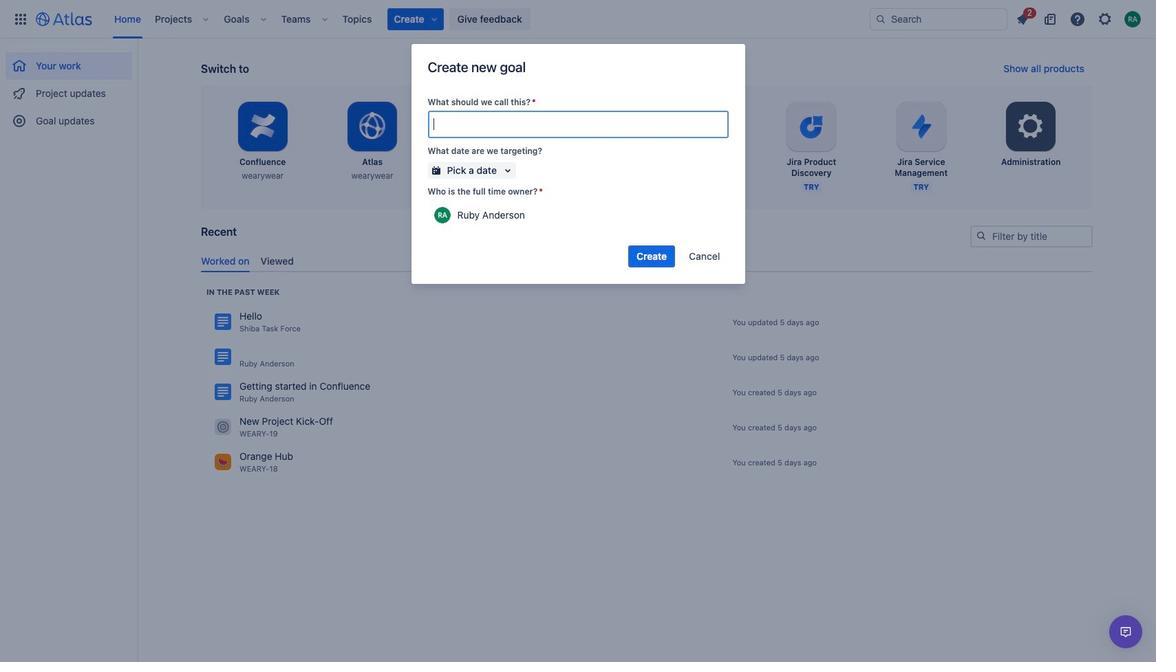 Task type: describe. For each thing, give the bounding box(es) containing it.
help image
[[1069, 11, 1086, 27]]

settings image
[[1015, 110, 1048, 143]]

search image
[[875, 13, 886, 24]]

Filter by title field
[[972, 227, 1091, 246]]

1 townsquare image from the top
[[215, 419, 231, 436]]

Search field
[[870, 8, 1007, 30]]



Task type: locate. For each thing, give the bounding box(es) containing it.
tab list
[[195, 250, 1098, 272]]

1 vertical spatial confluence image
[[215, 384, 231, 401]]

townsquare image
[[215, 419, 231, 436], [215, 454, 231, 471]]

2 townsquare image from the top
[[215, 454, 231, 471]]

confluence image
[[215, 314, 231, 331]]

2 confluence image from the top
[[215, 384, 231, 401]]

open intercom messenger image
[[1118, 624, 1134, 641]]

heading
[[206, 287, 280, 298]]

search image
[[976, 231, 987, 242]]

group
[[6, 39, 132, 139]]

0 vertical spatial confluence image
[[215, 349, 231, 366]]

1 confluence image from the top
[[215, 349, 231, 366]]

None search field
[[870, 8, 1007, 30]]

top element
[[8, 0, 870, 38]]

banner
[[0, 0, 1156, 39]]

None field
[[429, 112, 727, 137]]

0 vertical spatial townsquare image
[[215, 419, 231, 436]]

confluence image
[[215, 349, 231, 366], [215, 384, 231, 401]]

1 vertical spatial townsquare image
[[215, 454, 231, 471]]



Task type: vqa. For each thing, say whether or not it's contained in the screenshot.
report to the bottom
no



